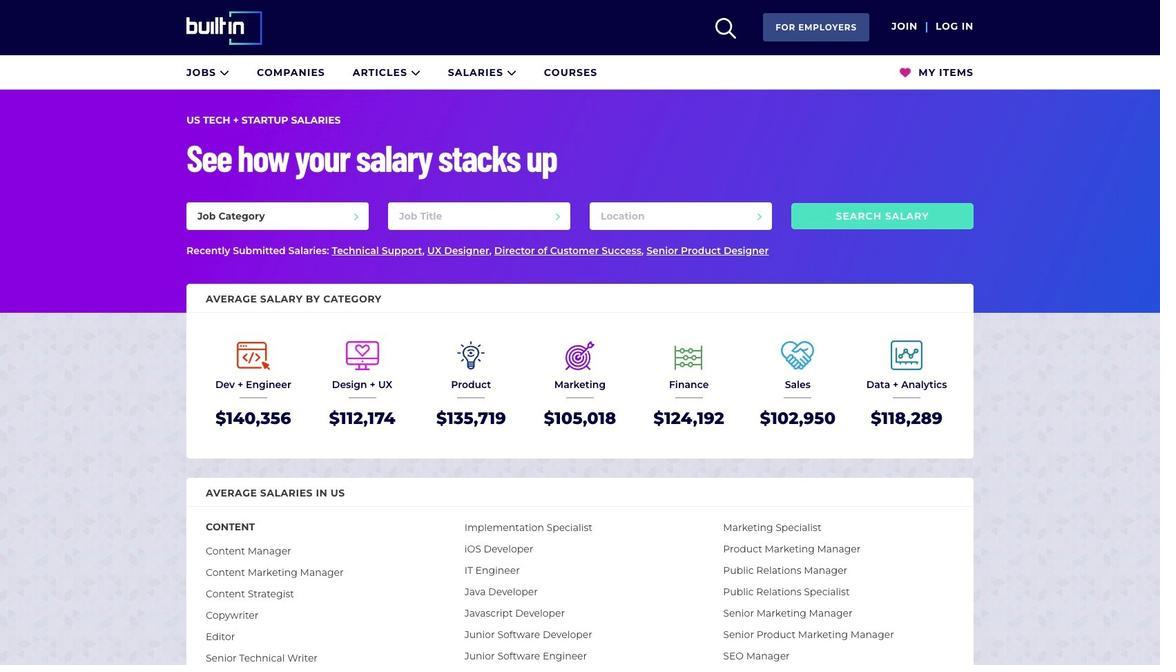 Task type: locate. For each thing, give the bounding box(es) containing it.
icon image
[[716, 18, 736, 39], [900, 67, 911, 78], [220, 67, 229, 77], [411, 67, 420, 77], [507, 67, 516, 77]]

built in national image
[[186, 11, 282, 45]]



